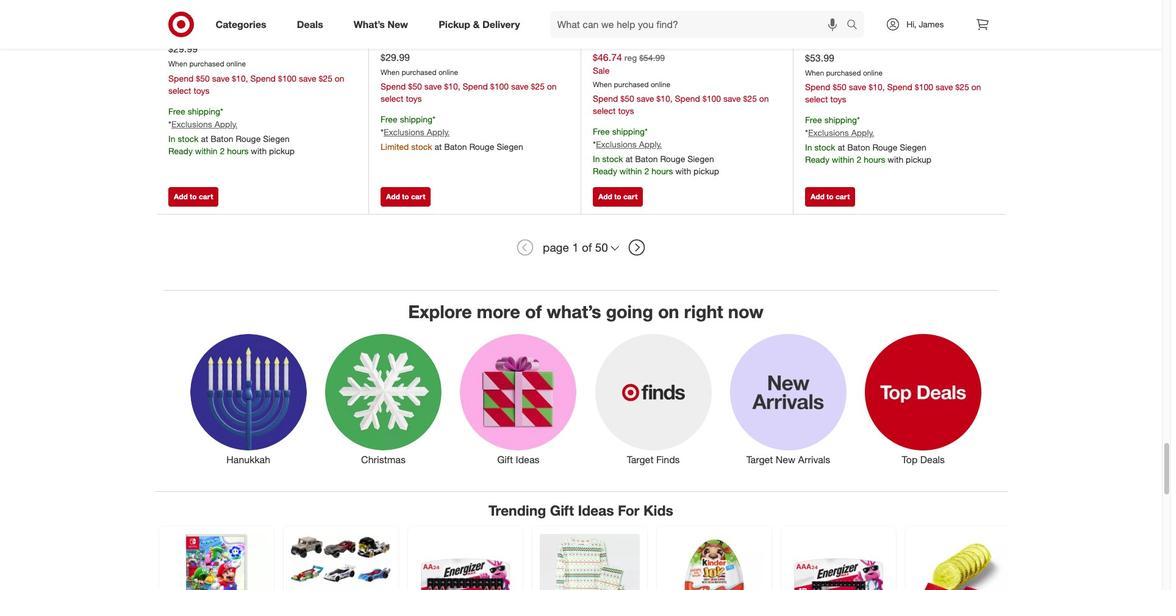 Task type: vqa. For each thing, say whether or not it's contained in the screenshot.
1
yes



Task type: locate. For each thing, give the bounding box(es) containing it.
3 add from the left
[[599, 192, 613, 201]]

1 horizontal spatial deals
[[921, 454, 946, 466]]

jurassic world only at ¬
[[806, 21, 905, 33]]

at inside free shipping * * exclusions apply. limited stock at  baton rouge siegen
[[435, 142, 442, 152]]

add to cart button for l.o.l.
[[381, 187, 431, 207]]

mutant inside "teenage mutant ninja turtles" link
[[628, 21, 655, 32]]

2 cart from the left
[[411, 192, 426, 201]]

teenage for teenage mutant ninja turtles
[[593, 21, 626, 32]]

1 vertical spatial deals
[[921, 454, 946, 466]]

gift
[[498, 454, 513, 466], [550, 502, 574, 519]]

$29.99 when purchased online spend $50 save $10, spend $100 save $25 on select toys down &
[[381, 51, 557, 104]]

toy
[[938, 8, 954, 20]]

$50 down "maxx action" link
[[196, 73, 210, 83]]

1 vertical spatial new
[[776, 454, 796, 466]]

online down $54.99
[[651, 80, 671, 89]]

1 horizontal spatial $29.99
[[381, 51, 410, 63]]

jurassic
[[806, 0, 845, 6], [806, 22, 837, 32]]

2 horizontal spatial ready
[[806, 155, 830, 165]]

legacy
[[877, 0, 911, 6]]

when inside $53.99 when purchased online spend $50 save $10, spend $100 save $25 on select toys
[[806, 68, 825, 77]]

spend down 18 link
[[888, 82, 913, 92]]

$46.74
[[593, 51, 623, 63]]

$29.99 when purchased online spend $50 save $10, spend $100 save $25 on select toys down the categories link at top left
[[168, 43, 345, 96]]

rouge inside free shipping * * exclusions apply. limited stock at  baton rouge siegen
[[470, 142, 495, 152]]

$29.99 down l.o.l.
[[381, 51, 410, 63]]

world inside the jurassic world only at ¬
[[840, 22, 862, 32]]

3 add to cart button from the left
[[593, 187, 644, 207]]

ideas
[[516, 454, 540, 466], [578, 502, 614, 519]]

kinder joy holiday chocolate egg (colors may vary) - 0.7oz image
[[664, 535, 765, 591], [664, 535, 765, 591]]

apply. for l.o.l. surprise!
[[427, 127, 450, 138]]

1 horizontal spatial new
[[776, 454, 796, 466]]

1 add to cart button from the left
[[168, 187, 219, 207]]

what's
[[354, 18, 385, 30]]

jurassic inside the jurassic world only at ¬
[[806, 22, 837, 32]]

figure down mayhem
[[626, 21, 655, 33]]

ooze
[[671, 7, 695, 19]]

set down toy at the top of the page
[[926, 22, 942, 34]]

energizer max aa batteries - alkaline battery image
[[415, 535, 515, 591], [415, 535, 515, 591]]

4 add to cart button from the left
[[806, 187, 856, 207]]

siegen for maxx action
[[263, 133, 290, 144]]

$10, inside $53.99 when purchased online spend $50 save $10, spend $100 save $25 on select toys
[[869, 82, 885, 92]]

when down sale
[[593, 80, 612, 89]]

target left arrivals
[[747, 454, 774, 466]]

figure inside teenage mutant ninja turtles: mutant mayhem ooze cruisin' action figure set - 6pk
[[626, 21, 655, 33]]

of inside dropdown button
[[582, 241, 592, 255]]

stock inside free shipping * * exclusions apply. limited stock at  baton rouge siegen
[[412, 142, 433, 152]]

2 horizontal spatial within
[[832, 155, 855, 165]]

2 target from the left
[[747, 454, 774, 466]]

1 add to cart from the left
[[174, 192, 213, 201]]

stock for maxx action
[[178, 133, 199, 144]]

0 vertical spatial ideas
[[516, 454, 540, 466]]

online for l.o.l. add to cart button
[[439, 68, 458, 77]]

3 cart from the left
[[624, 192, 638, 201]]

world up 18
[[840, 22, 862, 32]]

$25 inside $53.99 when purchased online spend $50 save $10, spend $100 save $25 on select toys
[[956, 82, 970, 92]]

target inside target finds link
[[627, 454, 654, 466]]

1 vertical spatial of
[[525, 301, 542, 323]]

exclusions inside free shipping * * exclusions apply. limited stock at  baton rouge siegen
[[384, 127, 425, 138]]

1 vertical spatial ninja
[[657, 21, 676, 32]]

set inside teenage mutant ninja turtles: mutant mayhem ooze cruisin' action figure set - 6pk
[[658, 21, 673, 33]]

online inside $53.99 when purchased online spend $50 save $10, spend $100 save $25 on select toys
[[864, 68, 883, 77]]

when down maxx
[[168, 59, 188, 68]]

apply.
[[215, 119, 238, 129], [427, 127, 450, 138], [852, 128, 875, 138], [640, 139, 662, 150]]

deals inside deals link
[[297, 18, 323, 30]]

when down l.o.l.
[[381, 68, 400, 77]]

$10, down $54.99
[[657, 94, 673, 104]]

jurassic world legacy tyrannosaurus rex ambush toy vehicle and action figure set link
[[806, 0, 966, 34]]

of right 1
[[582, 241, 592, 255]]

pickup for $29.99
[[269, 146, 295, 156]]

$50 down reg at the right
[[621, 94, 635, 104]]

0 vertical spatial of
[[582, 241, 592, 255]]

add
[[174, 192, 188, 201], [386, 192, 400, 201], [599, 192, 613, 201], [811, 192, 825, 201]]

1 cart from the left
[[199, 192, 213, 201]]

to for teenage
[[615, 192, 622, 201]]

0 horizontal spatial action
[[192, 13, 216, 23]]

world
[[848, 0, 874, 6], [840, 22, 862, 32]]

1 vertical spatial ideas
[[578, 502, 614, 519]]

christmas
[[361, 454, 406, 466]]

1 horizontal spatial figure
[[894, 22, 923, 34]]

1 horizontal spatial of
[[582, 241, 592, 255]]

2 to from the left
[[402, 192, 409, 201]]

kids' 2pc long sleeve snug fit soft pajama set - cat & jack™ image
[[540, 535, 640, 591], [540, 535, 640, 591]]

$54.99
[[640, 52, 665, 63]]

$25 for 4th add to cart button from left
[[956, 82, 970, 92]]

teenage up mayhem
[[593, 0, 632, 5]]

4 add from the left
[[811, 192, 825, 201]]

hours
[[227, 146, 249, 156], [864, 155, 886, 165], [652, 166, 674, 177]]

1 horizontal spatial action
[[593, 21, 623, 33]]

teenage mutant ninja turtles link
[[593, 21, 707, 33]]

free for teenage mutant ninja turtles
[[593, 127, 610, 137]]

0 horizontal spatial free shipping * * exclusions apply. in stock at  baton rouge siegen ready within 2 hours with pickup
[[168, 106, 295, 156]]

energizer max aaa batteries - alkaline battery image
[[789, 535, 889, 591], [789, 535, 889, 591]]

action left "68"
[[593, 21, 623, 33]]

0 horizontal spatial ready
[[168, 146, 193, 156]]

0 horizontal spatial in
[[168, 133, 175, 144]]

1 to from the left
[[190, 192, 197, 201]]

0 vertical spatial mutant
[[635, 0, 668, 5]]

2 for $53.99
[[857, 155, 862, 165]]

siegen for l.o.l. surprise!
[[497, 142, 524, 152]]

2 add to cart button from the left
[[381, 187, 431, 207]]

jurassic inside jurassic world legacy tyrannosaurus rex ambush toy vehicle and action figure set
[[806, 0, 845, 6]]

rouge
[[236, 133, 261, 144], [470, 142, 495, 152], [873, 142, 898, 153], [661, 154, 686, 164]]

spend down maxx
[[168, 73, 194, 83]]

teenage for teenage mutant ninja turtles: mutant mayhem ooze cruisin' action figure set - 6pk
[[593, 0, 632, 5]]

4 cart from the left
[[836, 192, 851, 201]]

2 vertical spatial mutant
[[628, 21, 655, 32]]

1 target from the left
[[627, 454, 654, 466]]

2 horizontal spatial with
[[888, 155, 904, 165]]

$29.99
[[168, 43, 198, 55], [381, 51, 410, 63]]

1 vertical spatial teenage
[[593, 21, 626, 32]]

2 horizontal spatial free shipping * * exclusions apply. in stock at  baton rouge siegen ready within 2 hours with pickup
[[806, 115, 932, 165]]

turtles:
[[697, 0, 731, 5]]

at inside the jurassic world only at ¬
[[887, 22, 894, 32]]

world up "search"
[[848, 0, 874, 6]]

0 vertical spatial new
[[388, 18, 408, 30]]

2 horizontal spatial 2
[[857, 155, 862, 165]]

holiday milk chocolate coins - 1.5oz - favorite day™ image
[[913, 535, 1014, 591], [913, 535, 1014, 591]]

world inside jurassic world legacy tyrannosaurus rex ambush toy vehicle and action figure set
[[848, 0, 874, 6]]

$29.99 for maxx
[[168, 43, 198, 55]]

vehicle
[[806, 22, 839, 34]]

online
[[226, 59, 246, 68], [439, 68, 458, 77], [864, 68, 883, 77], [651, 80, 671, 89]]

shipping inside free shipping * * exclusions apply. limited stock at  baton rouge siegen
[[400, 114, 433, 125]]

when down $53.99 at the top of page
[[806, 68, 825, 77]]

page 1 of 50
[[543, 241, 609, 255]]

pickup for $53.99
[[907, 155, 932, 165]]

purchased inside $46.74 reg $54.99 sale when purchased online spend $50 save $10, spend $100 save $25 on select toys
[[614, 80, 649, 89]]

exclusions
[[171, 119, 212, 129], [384, 127, 425, 138], [809, 128, 850, 138], [596, 139, 637, 150]]

going
[[606, 301, 654, 323]]

0 vertical spatial ninja
[[671, 0, 694, 5]]

2 horizontal spatial hours
[[864, 155, 886, 165]]

james
[[920, 19, 945, 29]]

ninja inside teenage mutant ninja turtles: mutant mayhem ooze cruisin' action figure set - 6pk
[[671, 0, 694, 5]]

add to cart for maxx
[[174, 192, 213, 201]]

exclusions for teenage mutant ninja turtles
[[596, 139, 637, 150]]

2 add to cart from the left
[[386, 192, 426, 201]]

baton for teenage mutant ninja turtles
[[636, 154, 658, 164]]

$10,
[[232, 73, 248, 83], [445, 81, 461, 92], [869, 82, 885, 92], [657, 94, 673, 104]]

world for legacy
[[848, 0, 874, 6]]

online down categories
[[226, 59, 246, 68]]

mutant up mayhem
[[635, 0, 668, 5]]

of right more
[[525, 301, 542, 323]]

figure down ambush
[[894, 22, 923, 34]]

deals
[[297, 18, 323, 30], [921, 454, 946, 466]]

$50 inside $53.99 when purchased online spend $50 save $10, spend $100 save $25 on select toys
[[833, 82, 847, 92]]

0 horizontal spatial 2
[[220, 146, 225, 156]]

within for $53.99
[[832, 155, 855, 165]]

shipping for l.o.l. surprise!
[[400, 114, 433, 125]]

purchased down $53.99 at the top of page
[[827, 68, 862, 77]]

spend down the categories link at top left
[[251, 73, 276, 83]]

with for $53.99
[[888, 155, 904, 165]]

target inside target new arrivals link
[[747, 454, 774, 466]]

1 horizontal spatial within
[[620, 166, 643, 177]]

jurassic down tyrannosaurus
[[806, 22, 837, 32]]

action right maxx
[[192, 13, 216, 23]]

free shipping * * exclusions apply. in stock at  baton rouge siegen ready within 2 hours with pickup for $29.99
[[168, 106, 295, 156]]

hanukkah link
[[181, 332, 316, 468]]

3 add to cart from the left
[[599, 192, 638, 201]]

arrivals
[[799, 454, 831, 466]]

cart for mutant
[[624, 192, 638, 201]]

2 add from the left
[[386, 192, 400, 201]]

0 horizontal spatial figure
[[626, 21, 655, 33]]

baton
[[211, 133, 234, 144], [445, 142, 467, 152], [848, 142, 871, 153], [636, 154, 658, 164]]

cart for action
[[199, 192, 213, 201]]

gift right the "trending" at the left bottom of the page
[[550, 502, 574, 519]]

$29.99 down maxx
[[168, 43, 198, 55]]

hanukkah
[[227, 454, 270, 466]]

$50 down $53.99 at the top of page
[[833, 82, 847, 92]]

$10, down 18 link
[[869, 82, 885, 92]]

mutant up "68"
[[628, 21, 655, 32]]

1 vertical spatial world
[[840, 22, 862, 32]]

explore more of what's going on right now
[[408, 301, 764, 323]]

2 for $29.99
[[220, 146, 225, 156]]

1 horizontal spatial $29.99 when purchased online spend $50 save $10, spend $100 save $25 on select toys
[[381, 51, 557, 104]]

$50 for l.o.l. add to cart button
[[409, 81, 422, 92]]

mutant left mayhem
[[593, 7, 626, 19]]

0 horizontal spatial $29.99
[[168, 43, 198, 55]]

at for l.o.l. surprise!
[[435, 142, 442, 152]]

baton inside free shipping * * exclusions apply. limited stock at  baton rouge siegen
[[445, 142, 467, 152]]

toys
[[194, 85, 210, 96], [406, 94, 422, 104], [831, 94, 847, 105], [619, 106, 635, 116]]

0 vertical spatial teenage
[[593, 0, 632, 5]]

0 vertical spatial jurassic
[[806, 0, 845, 6]]

add for maxx
[[174, 192, 188, 201]]

deals right the top
[[921, 454, 946, 466]]

free shipping * * exclusions apply. limited stock at  baton rouge siegen
[[381, 114, 524, 152]]

ideas up the "trending" at the left bottom of the page
[[516, 454, 540, 466]]

18
[[844, 34, 852, 43]]

1 jurassic from the top
[[806, 0, 845, 6]]

set left -
[[658, 21, 673, 33]]

cruisin'
[[698, 7, 734, 19]]

pickup
[[269, 146, 295, 156], [907, 155, 932, 165], [694, 166, 720, 177]]

2 teenage from the top
[[593, 21, 626, 32]]

0 horizontal spatial of
[[525, 301, 542, 323]]

0 horizontal spatial with
[[251, 146, 267, 156]]

0 horizontal spatial set
[[658, 21, 673, 33]]

select inside $53.99 when purchased online spend $50 save $10, spend $100 save $25 on select toys
[[806, 94, 829, 105]]

3 to from the left
[[615, 192, 622, 201]]

$29.99 when purchased online spend $50 save $10, spend $100 save $25 on select toys
[[168, 43, 345, 96], [381, 51, 557, 104]]

action
[[192, 13, 216, 23], [593, 21, 623, 33], [862, 22, 891, 34]]

to
[[190, 192, 197, 201], [402, 192, 409, 201], [615, 192, 622, 201], [827, 192, 834, 201]]

jurassic world legacy tyrannosaurus rex ambush toy vehicle and action figure set
[[806, 0, 954, 34]]

action inside "maxx action" link
[[192, 13, 216, 23]]

0 horizontal spatial new
[[388, 18, 408, 30]]

apply. inside free shipping * * exclusions apply. limited stock at  baton rouge siegen
[[427, 127, 450, 138]]

0 horizontal spatial $29.99 when purchased online spend $50 save $10, spend $100 save $25 on select toys
[[168, 43, 345, 96]]

0 vertical spatial gift
[[498, 454, 513, 466]]

jurassic up tyrannosaurus
[[806, 0, 845, 6]]

$25 for add to cart button related to maxx
[[319, 73, 333, 83]]

0 vertical spatial world
[[848, 0, 874, 6]]

online down 18 link
[[864, 68, 883, 77]]

1
[[573, 241, 579, 255]]

spend down $53.99 at the top of page
[[806, 82, 831, 92]]

2 horizontal spatial in
[[806, 142, 813, 153]]

of
[[582, 241, 592, 255], [525, 301, 542, 323]]

0 horizontal spatial target
[[627, 454, 654, 466]]

1 horizontal spatial set
[[926, 22, 942, 34]]

siegen for teenage mutant ninja turtles
[[688, 154, 715, 164]]

spend down sale
[[593, 94, 619, 104]]

mutant
[[635, 0, 668, 5], [593, 7, 626, 19], [628, 21, 655, 32]]

$50 for 4th add to cart button from left
[[833, 82, 847, 92]]

$10, down the categories link at top left
[[232, 73, 248, 83]]

save
[[212, 73, 230, 83], [299, 73, 317, 83], [425, 81, 442, 92], [511, 81, 529, 92], [849, 82, 867, 92], [936, 82, 954, 92], [637, 94, 655, 104], [724, 94, 741, 104]]

free for l.o.l. surprise!
[[381, 114, 398, 125]]

rouge for teenage mutant ninja turtles
[[661, 154, 686, 164]]

2 horizontal spatial action
[[862, 22, 891, 34]]

finds
[[657, 454, 680, 466]]

deals left what's
[[297, 18, 323, 30]]

now
[[729, 301, 764, 323]]

gift up the "trending" at the left bottom of the page
[[498, 454, 513, 466]]

teenage up $46.74
[[593, 21, 626, 32]]

action down the rex
[[862, 22, 891, 34]]

gift ideas link
[[451, 332, 586, 468]]

1 vertical spatial jurassic
[[806, 22, 837, 32]]

shipping for maxx action
[[188, 106, 220, 116]]

4 to from the left
[[827, 192, 834, 201]]

1 horizontal spatial target
[[747, 454, 774, 466]]

mutant for teenage mutant ninja turtles: mutant mayhem ooze cruisin' action figure set - 6pk
[[635, 0, 668, 5]]

ideas left for
[[578, 502, 614, 519]]

$50 up free shipping * * exclusions apply. limited stock at  baton rouge siegen
[[409, 81, 422, 92]]

0 horizontal spatial ideas
[[516, 454, 540, 466]]

pickup & delivery link
[[429, 11, 536, 38]]

on
[[335, 73, 345, 83], [547, 81, 557, 92], [972, 82, 982, 92], [760, 94, 770, 104], [659, 301, 680, 323]]

add to cart button for teenage
[[593, 187, 644, 207]]

purchased down reg at the right
[[614, 80, 649, 89]]

toys inside $53.99 when purchased online spend $50 save $10, spend $100 save $25 on select toys
[[831, 94, 847, 105]]

target
[[627, 454, 654, 466], [747, 454, 774, 466]]

2 jurassic from the top
[[806, 22, 837, 32]]

0 horizontal spatial within
[[195, 146, 218, 156]]

1 add from the left
[[174, 192, 188, 201]]

l.o.l.
[[381, 21, 402, 32]]

ready
[[168, 146, 193, 156], [806, 155, 830, 165], [593, 166, 618, 177]]

hot wheels single pack – (styles may vary) image
[[291, 535, 391, 591], [291, 535, 391, 591]]

0 horizontal spatial hours
[[227, 146, 249, 156]]

select
[[168, 85, 191, 96], [381, 94, 404, 104], [806, 94, 829, 105], [593, 106, 616, 116]]

$100
[[278, 73, 297, 83], [491, 81, 509, 92], [915, 82, 934, 92], [703, 94, 722, 104]]

add to cart button
[[168, 187, 219, 207], [381, 187, 431, 207], [593, 187, 644, 207], [806, 187, 856, 207]]

1 vertical spatial gift
[[550, 502, 574, 519]]

0 horizontal spatial gift
[[498, 454, 513, 466]]

gift ideas
[[498, 454, 540, 466]]

free
[[168, 106, 185, 116], [381, 114, 398, 125], [806, 115, 823, 125], [593, 127, 610, 137]]

action inside jurassic world legacy tyrannosaurus rex ambush toy vehicle and action figure set
[[862, 22, 891, 34]]

stock
[[178, 133, 199, 144], [412, 142, 433, 152], [815, 142, 836, 153], [603, 154, 624, 164]]

0 horizontal spatial pickup
[[269, 146, 295, 156]]

to for maxx
[[190, 192, 197, 201]]

siegen inside free shipping * * exclusions apply. limited stock at  baton rouge siegen
[[497, 142, 524, 152]]

to for l.o.l.
[[402, 192, 409, 201]]

0 vertical spatial deals
[[297, 18, 323, 30]]

online down the pickup at top
[[439, 68, 458, 77]]

teenage inside teenage mutant ninja turtles: mutant mayhem ooze cruisin' action figure set - 6pk
[[593, 0, 632, 5]]

0 horizontal spatial deals
[[297, 18, 323, 30]]

right
[[685, 301, 724, 323]]

explore
[[408, 301, 472, 323]]

purchased inside $53.99 when purchased online spend $50 save $10, spend $100 save $25 on select toys
[[827, 68, 862, 77]]

free inside free shipping * * exclusions apply. limited stock at  baton rouge siegen
[[381, 114, 398, 125]]

super mario bros. wonder - nintendo switch image
[[166, 535, 266, 591], [166, 535, 266, 591]]

2 horizontal spatial pickup
[[907, 155, 932, 165]]

$50
[[196, 73, 210, 83], [409, 81, 422, 92], [833, 82, 847, 92], [621, 94, 635, 104]]

ninja
[[671, 0, 694, 5], [657, 21, 676, 32]]

set
[[658, 21, 673, 33], [926, 22, 942, 34]]

1 teenage from the top
[[593, 0, 632, 5]]

target left finds
[[627, 454, 654, 466]]



Task type: describe. For each thing, give the bounding box(es) containing it.
teenage mutant ninja turtles: mutant mayhem ooze cruisin' action figure set - 6pk link
[[593, 0, 753, 33]]

$50 for add to cart button related to maxx
[[196, 73, 210, 83]]

add for l.o.l.
[[386, 192, 400, 201]]

select inside $46.74 reg $54.99 sale when purchased online spend $50 save $10, spend $100 save $25 on select toys
[[593, 106, 616, 116]]

top deals link
[[856, 332, 992, 468]]

spend up limited
[[381, 81, 406, 92]]

at for maxx action
[[201, 133, 208, 144]]

at for teenage mutant ninja turtles
[[626, 154, 633, 164]]

$25 for l.o.l. add to cart button
[[531, 81, 545, 92]]

kids
[[644, 502, 674, 519]]

online inside $46.74 reg $54.99 sale when purchased online spend $50 save $10, spend $100 save $25 on select toys
[[651, 80, 671, 89]]

trending
[[489, 502, 547, 519]]

exclusions for maxx action
[[171, 119, 212, 129]]

maxx action
[[168, 13, 216, 23]]

deals link
[[287, 11, 339, 38]]

1 vertical spatial mutant
[[593, 7, 626, 19]]

exclusions for l.o.l. surprise!
[[384, 127, 425, 138]]

pickup
[[439, 18, 471, 30]]

$50 inside $46.74 reg $54.99 sale when purchased online spend $50 save $10, spend $100 save $25 on select toys
[[621, 94, 635, 104]]

baton for maxx action
[[211, 133, 234, 144]]

more
[[477, 301, 521, 323]]

baton for l.o.l. surprise!
[[445, 142, 467, 152]]

page 1 of 50 button
[[538, 234, 625, 261]]

hours for $53.99
[[864, 155, 886, 165]]

tyrannosaurus
[[806, 8, 874, 20]]

categories
[[216, 18, 267, 30]]

¬
[[897, 21, 905, 33]]

surprise!
[[405, 21, 439, 32]]

what's new
[[354, 18, 408, 30]]

ready for $53.99
[[806, 155, 830, 165]]

$29.99 when purchased online spend $50 save $10, spend $100 save $25 on select toys for l.o.l. surprise!
[[381, 51, 557, 104]]

top
[[903, 454, 918, 466]]

50
[[596, 241, 609, 255]]

christmas link
[[316, 332, 451, 468]]

sale
[[593, 65, 610, 75]]

hi,
[[907, 19, 917, 29]]

target finds
[[627, 454, 680, 466]]

1 horizontal spatial 2
[[645, 166, 650, 177]]

for
[[618, 502, 640, 519]]

target new arrivals link
[[721, 332, 856, 468]]

trending gift ideas for kids
[[489, 502, 674, 519]]

$25 inside $46.74 reg $54.99 sale when purchased online spend $50 save $10, spend $100 save $25 on select toys
[[744, 94, 757, 104]]

delivery
[[483, 18, 520, 30]]

1 horizontal spatial with
[[676, 166, 692, 177]]

1 horizontal spatial pickup
[[694, 166, 720, 177]]

$10, inside $46.74 reg $54.99 sale when purchased online spend $50 save $10, spend $100 save $25 on select toys
[[657, 94, 673, 104]]

in for $53.99
[[806, 142, 813, 153]]

$100 inside $53.99 when purchased online spend $50 save $10, spend $100 save $25 on select toys
[[915, 82, 934, 92]]

$53.99
[[806, 52, 835, 64]]

within for $29.99
[[195, 146, 218, 156]]

what's
[[547, 301, 602, 323]]

add for teenage
[[599, 192, 613, 201]]

1 horizontal spatial free shipping * * exclusions apply. in stock at  baton rouge siegen ready within 2 hours with pickup
[[593, 127, 720, 177]]

1 horizontal spatial gift
[[550, 502, 574, 519]]

online for 4th add to cart button from left
[[864, 68, 883, 77]]

search
[[842, 19, 871, 31]]

maxx
[[168, 13, 189, 23]]

apply. for teenage mutant ninja turtles
[[640, 139, 662, 150]]

exclusions apply. button for maxx action
[[171, 118, 238, 130]]

68 link
[[593, 33, 781, 43]]

when inside $46.74 reg $54.99 sale when purchased online spend $50 save $10, spend $100 save $25 on select toys
[[593, 80, 612, 89]]

limited
[[381, 142, 409, 152]]

of for 1
[[582, 241, 592, 255]]

rex
[[877, 8, 895, 20]]

on inside $46.74 reg $54.99 sale when purchased online spend $50 save $10, spend $100 save $25 on select toys
[[760, 94, 770, 104]]

add to cart for teenage
[[599, 192, 638, 201]]

ambush
[[897, 8, 936, 20]]

jurassic for jurassic world legacy tyrannosaurus rex ambush toy vehicle and action figure set
[[806, 0, 845, 6]]

l.o.l. surprise! link
[[381, 21, 439, 33]]

add to cart button for maxx
[[168, 187, 219, 207]]

cart for surprise!
[[411, 192, 426, 201]]

and
[[841, 22, 859, 34]]

free shipping * * exclusions apply. in stock at  baton rouge siegen ready within 2 hours with pickup for $53.99
[[806, 115, 932, 165]]

ninja for turtles
[[657, 21, 676, 32]]

l.o.l. surprise!
[[381, 21, 439, 32]]

purchased down surprise!
[[402, 68, 437, 77]]

stock for l.o.l. surprise!
[[412, 142, 433, 152]]

stock for teenage mutant ninja turtles
[[603, 154, 624, 164]]

$29.99 when purchased online spend $50 save $10, spend $100 save $25 on select toys for maxx action
[[168, 43, 345, 96]]

ready for $29.99
[[168, 146, 193, 156]]

exclusions apply. button for teenage mutant ninja turtles
[[596, 139, 662, 151]]

rouge for maxx action
[[236, 133, 261, 144]]

$29.99 for l.o.l.
[[381, 51, 410, 63]]

reg
[[625, 52, 637, 63]]

teenage mutant ninja turtles: mutant mayhem ooze cruisin' action figure set - 6pk
[[593, 0, 734, 33]]

6pk
[[683, 21, 700, 33]]

new for target
[[776, 454, 796, 466]]

mutant for teenage mutant ninja turtles
[[628, 21, 655, 32]]

add to cart for l.o.l.
[[386, 192, 426, 201]]

exclusions apply. button for l.o.l. surprise!
[[384, 127, 450, 139]]

new for what's
[[388, 18, 408, 30]]

on inside $53.99 when purchased online spend $50 save $10, spend $100 save $25 on select toys
[[972, 82, 982, 92]]

search button
[[842, 11, 871, 40]]

with for $29.99
[[251, 146, 267, 156]]

online for add to cart button related to maxx
[[226, 59, 246, 68]]

in for $29.99
[[168, 133, 175, 144]]

page
[[543, 241, 569, 255]]

rouge for l.o.l. surprise!
[[470, 142, 495, 152]]

target for target new arrivals
[[747, 454, 774, 466]]

jurassic world link
[[806, 21, 865, 33]]

1 horizontal spatial ideas
[[578, 502, 614, 519]]

&
[[473, 18, 480, 30]]

$46.74 reg $54.99 sale when purchased online spend $50 save $10, spend $100 save $25 on select toys
[[593, 51, 770, 116]]

only
[[867, 22, 885, 32]]

hi, james
[[907, 19, 945, 29]]

free for maxx action
[[168, 106, 185, 116]]

apply. for maxx action
[[215, 119, 238, 129]]

maxx action link
[[168, 12, 216, 24]]

pickup & delivery
[[439, 18, 520, 30]]

spend up free shipping * * exclusions apply. limited stock at  baton rouge siegen
[[463, 81, 488, 92]]

$53.99 when purchased online spend $50 save $10, spend $100 save $25 on select toys
[[806, 52, 982, 105]]

what's new link
[[344, 11, 424, 38]]

target for target finds
[[627, 454, 654, 466]]

target new arrivals
[[747, 454, 831, 466]]

spend down 68 link
[[675, 94, 701, 104]]

categories link
[[205, 11, 282, 38]]

4 add to cart from the left
[[811, 192, 851, 201]]

shipping for teenage mutant ninja turtles
[[613, 127, 645, 137]]

deals inside the top deals link
[[921, 454, 946, 466]]

figure inside jurassic world legacy tyrannosaurus rex ambush toy vehicle and action figure set
[[894, 22, 923, 34]]

hours for $29.99
[[227, 146, 249, 156]]

toys inside $46.74 reg $54.99 sale when purchased online spend $50 save $10, spend $100 save $25 on select toys
[[619, 106, 635, 116]]

-
[[676, 21, 680, 33]]

of for more
[[525, 301, 542, 323]]

top deals
[[903, 454, 946, 466]]

$100 inside $46.74 reg $54.99 sale when purchased online spend $50 save $10, spend $100 save $25 on select toys
[[703, 94, 722, 104]]

What can we help you find? suggestions appear below search field
[[550, 11, 850, 38]]

target finds link
[[586, 332, 721, 468]]

action inside teenage mutant ninja turtles: mutant mayhem ooze cruisin' action figure set - 6pk
[[593, 21, 623, 33]]

18 link
[[806, 33, 994, 44]]

68
[[631, 33, 639, 42]]

world for only
[[840, 22, 862, 32]]

1 horizontal spatial ready
[[593, 166, 618, 177]]

mayhem
[[629, 7, 669, 19]]

set inside jurassic world legacy tyrannosaurus rex ambush toy vehicle and action figure set
[[926, 22, 942, 34]]

turtles
[[679, 21, 704, 32]]

1 horizontal spatial in
[[593, 154, 600, 164]]

$10, up free shipping * * exclusions apply. limited stock at  baton rouge siegen
[[445, 81, 461, 92]]

teenage mutant ninja turtles
[[593, 21, 704, 32]]

1 horizontal spatial hours
[[652, 166, 674, 177]]

purchased down "maxx action" link
[[190, 59, 224, 68]]

ninja for turtles:
[[671, 0, 694, 5]]

jurassic for jurassic world only at ¬
[[806, 22, 837, 32]]



